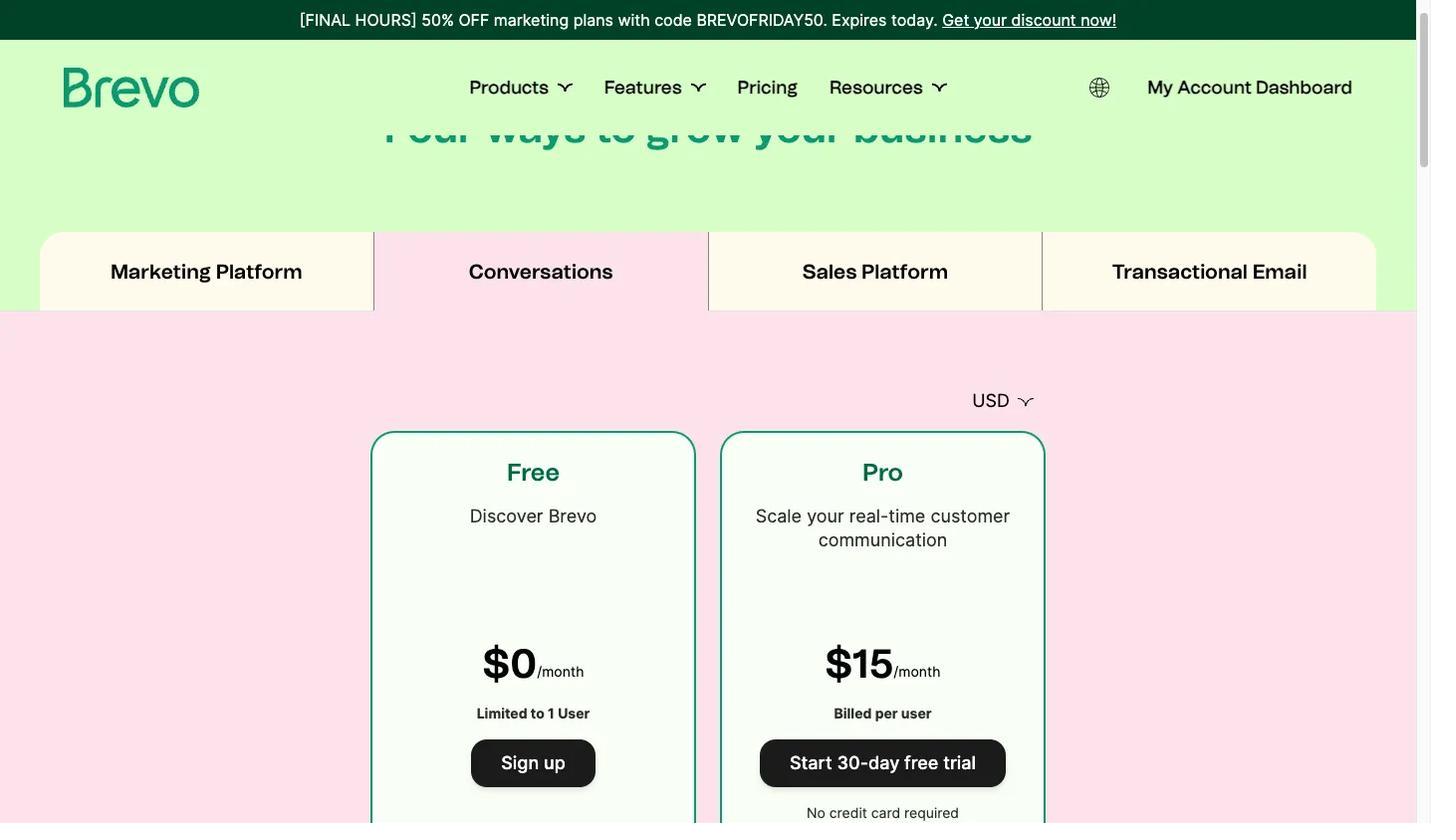 Task type: describe. For each thing, give the bounding box(es) containing it.
my account dashboard link
[[1148, 76, 1353, 100]]

no credit card required
[[807, 805, 959, 822]]

platform for marketing platform
[[216, 260, 302, 284]]

user
[[558, 705, 590, 722]]

today.
[[891, 10, 938, 30]]

brevo
[[548, 506, 597, 527]]

start 30-day free trial button
[[760, 740, 1006, 788]]

[final
[[300, 10, 351, 30]]

/month for $0
[[537, 663, 584, 680]]

required
[[905, 805, 959, 822]]

discount
[[1012, 10, 1076, 30]]

platform for sales platform
[[862, 260, 948, 284]]

card
[[871, 805, 901, 822]]

1 vertical spatial your
[[755, 105, 844, 152]]

50%
[[422, 10, 454, 30]]

sales platform
[[802, 260, 948, 284]]

per
[[875, 705, 898, 722]]

brevofriday50.
[[697, 10, 828, 30]]

now!
[[1081, 10, 1117, 30]]

sign
[[501, 753, 539, 774]]

1
[[548, 705, 555, 722]]

sign up button
[[471, 740, 595, 788]]

your inside scale your real-time customer communication
[[807, 506, 844, 527]]

grow
[[646, 105, 745, 152]]

off
[[459, 10, 489, 30]]

my
[[1148, 77, 1173, 99]]

get your discount now! link
[[942, 8, 1117, 32]]

0 vertical spatial your
[[974, 10, 1007, 30]]

scale
[[756, 506, 802, 527]]

sales
[[802, 260, 857, 284]]

ways
[[485, 105, 586, 152]]

time
[[889, 506, 926, 527]]

start 30-day free trial
[[790, 753, 976, 774]]

pro
[[863, 458, 903, 487]]

marketing
[[111, 260, 211, 284]]

billed per user
[[834, 705, 932, 722]]

real-
[[849, 506, 889, 527]]

30-
[[837, 753, 869, 774]]

products link
[[470, 76, 573, 100]]

trial
[[943, 753, 976, 774]]

hours]
[[355, 10, 417, 30]]

products
[[470, 77, 549, 99]]

pricing link
[[738, 76, 798, 100]]

0 horizontal spatial to
[[531, 705, 545, 722]]

transactional email
[[1112, 260, 1307, 284]]

free
[[905, 753, 939, 774]]

resources link
[[830, 76, 947, 100]]

[final hours] 50% off marketing plans with code brevofriday50. expires today. get your discount now!
[[300, 10, 1117, 30]]

get
[[942, 10, 969, 30]]

marketing
[[494, 10, 569, 30]]

$15
[[825, 640, 894, 688]]

plans
[[573, 10, 614, 30]]

tab list containing marketing platform
[[0, 232, 1416, 312]]

credit
[[830, 805, 867, 822]]



Task type: locate. For each thing, give the bounding box(es) containing it.
conversations link
[[374, 232, 708, 312]]

free
[[507, 458, 560, 487]]

2 /month from the left
[[894, 663, 941, 680]]

2 vertical spatial your
[[807, 506, 844, 527]]

1 horizontal spatial platform
[[862, 260, 948, 284]]

$0
[[483, 640, 537, 688]]

marketing platform link
[[40, 232, 373, 312]]

1 platform from the left
[[216, 260, 302, 284]]

platform inside marketing platform 'link'
[[216, 260, 302, 284]]

brevo image
[[64, 68, 199, 108]]

business
[[854, 105, 1032, 152]]

0 horizontal spatial platform
[[216, 260, 302, 284]]

to down features
[[595, 105, 636, 152]]

transactional
[[1112, 260, 1248, 284]]

communication
[[818, 530, 948, 551]]

scale your real-time customer communication
[[756, 506, 1010, 551]]

pricing
[[738, 77, 798, 99]]

/month for $15
[[894, 663, 941, 680]]

/month up user
[[894, 663, 941, 680]]

four ways to grow your business
[[384, 105, 1032, 152]]

platform right "sales"
[[862, 260, 948, 284]]

no
[[807, 805, 826, 822]]

usd button
[[960, 383, 1046, 419]]

sign up
[[501, 753, 566, 774]]

/month
[[537, 663, 584, 680], [894, 663, 941, 680]]

day
[[869, 753, 900, 774]]

0 vertical spatial to
[[595, 105, 636, 152]]

features link
[[604, 76, 706, 100]]

/month inside $0 /month
[[537, 663, 584, 680]]

$0 /month
[[483, 640, 584, 688]]

to
[[595, 105, 636, 152], [531, 705, 545, 722]]

platform
[[216, 260, 302, 284], [862, 260, 948, 284]]

transactional email link
[[1043, 232, 1377, 312]]

your right get
[[974, 10, 1007, 30]]

$15 /month
[[825, 640, 941, 688]]

resources
[[830, 77, 923, 99]]

your down pricing
[[755, 105, 844, 152]]

platform inside 'sales platform' link
[[862, 260, 948, 284]]

sales platform link
[[709, 232, 1042, 312]]

customer
[[931, 506, 1010, 527]]

your left real-
[[807, 506, 844, 527]]

2 platform from the left
[[862, 260, 948, 284]]

1 horizontal spatial to
[[595, 105, 636, 152]]

limited to 1 user
[[477, 705, 590, 722]]

platform right marketing
[[216, 260, 302, 284]]

tab list
[[0, 232, 1416, 312]]

dashboard
[[1256, 77, 1353, 99]]

discover
[[470, 506, 543, 527]]

expires
[[832, 10, 887, 30]]

start
[[790, 753, 832, 774]]

0 horizontal spatial /month
[[537, 663, 584, 680]]

code
[[655, 10, 692, 30]]

user
[[901, 705, 932, 722]]

/month inside $15 /month
[[894, 663, 941, 680]]

email
[[1253, 260, 1307, 284]]

1 /month from the left
[[537, 663, 584, 680]]

discover brevo
[[470, 506, 597, 527]]

account
[[1178, 77, 1252, 99]]

my account dashboard
[[1148, 77, 1353, 99]]

marketing platform
[[111, 260, 302, 284]]

/month up 1
[[537, 663, 584, 680]]

with
[[618, 10, 650, 30]]

conversations
[[469, 260, 613, 284]]

to left 1
[[531, 705, 545, 722]]

limited
[[477, 705, 528, 722]]

your
[[974, 10, 1007, 30], [755, 105, 844, 152], [807, 506, 844, 527]]

1 horizontal spatial /month
[[894, 663, 941, 680]]

up
[[544, 753, 566, 774]]

1 vertical spatial to
[[531, 705, 545, 722]]

usd
[[972, 390, 1010, 411]]

billed
[[834, 705, 872, 722]]

four
[[384, 105, 476, 152]]

button image
[[1090, 78, 1110, 98]]

features
[[604, 77, 682, 99]]



Task type: vqa. For each thing, say whether or not it's contained in the screenshot.
Instagram ICON
no



